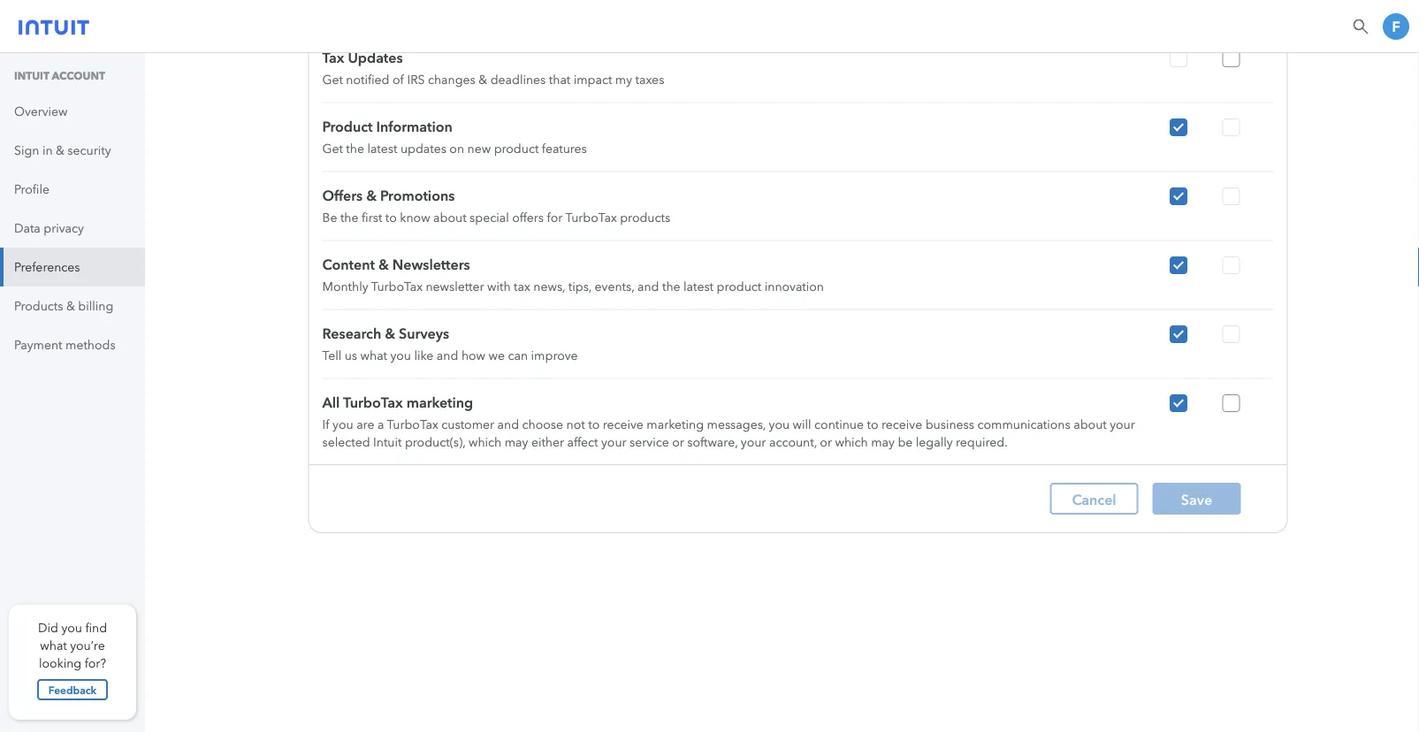 Task type: describe. For each thing, give the bounding box(es) containing it.
2 which from the left
[[835, 435, 868, 449]]

payment methods
[[14, 337, 116, 352]]

2 or from the left
[[820, 435, 832, 449]]

sign
[[14, 143, 39, 157]]

product information get the latest updates on new product features
[[322, 118, 587, 156]]

tax
[[514, 279, 530, 294]]

and inside content & newsletters monthly turbotax newsletter with tax news, tips, events, and the latest product innovation
[[637, 279, 659, 294]]

offers
[[322, 187, 363, 204]]

irs
[[407, 72, 425, 87]]

intuit account element
[[0, 53, 145, 364]]

f
[[1392, 18, 1400, 35]]

not
[[566, 417, 585, 432]]

& for promotions
[[366, 187, 377, 204]]

tax updates get notified of irs changes & deadlines that impact my taxes
[[322, 49, 664, 87]]

1 or from the left
[[672, 435, 684, 449]]

account,
[[769, 435, 817, 449]]

tab panel inside account manager application element
[[309, 0, 1287, 532]]

to inside offers & promotions be the first to know about special offers for turbotax products
[[385, 210, 397, 225]]

get for tax updates
[[322, 72, 343, 87]]

you inside did you find what you're looking for?
[[61, 620, 82, 635]]

tips,
[[568, 279, 592, 294]]

0 horizontal spatial your
[[601, 435, 627, 449]]

be
[[322, 210, 337, 225]]

innovation
[[765, 279, 824, 294]]

& for billing
[[66, 298, 75, 313]]

what inside did you find what you're looking for?
[[40, 638, 67, 653]]

product inside content & newsletters monthly turbotax newsletter with tax news, tips, events, and the latest product innovation
[[717, 279, 762, 294]]

intuit
[[14, 69, 49, 82]]

2 horizontal spatial your
[[1110, 417, 1135, 432]]

products
[[14, 298, 63, 313]]

content
[[322, 256, 375, 273]]

you up account,
[[769, 417, 790, 432]]

1 which from the left
[[469, 435, 502, 449]]

how
[[461, 348, 485, 363]]

updates
[[348, 49, 403, 66]]

preferences
[[14, 260, 80, 274]]

2 horizontal spatial to
[[867, 417, 878, 432]]

will
[[793, 417, 811, 432]]

payment
[[14, 337, 62, 352]]

content & newsletters monthly turbotax newsletter with tax news, tips, events, and the latest product innovation
[[322, 256, 824, 294]]

payment methods link
[[0, 325, 145, 364]]

feedback button
[[37, 679, 108, 700]]

find
[[85, 620, 107, 635]]

if
[[322, 417, 329, 432]]

of
[[393, 72, 404, 87]]

latest inside 'product information get the latest updates on new product features'
[[367, 141, 397, 156]]

help image
[[1352, 18, 1370, 35]]

products & billing
[[14, 298, 113, 313]]

turbotax up are
[[343, 393, 403, 411]]

& inside tax updates get notified of irs changes & deadlines that impact my taxes
[[479, 72, 487, 87]]

required.
[[956, 435, 1008, 449]]

on
[[450, 141, 464, 156]]

us
[[345, 348, 357, 363]]

product inside 'product information get the latest updates on new product features'
[[494, 141, 539, 156]]

latest inside content & newsletters monthly turbotax newsletter with tax news, tips, events, and the latest product innovation
[[684, 279, 714, 294]]

my
[[615, 72, 632, 87]]

information
[[376, 118, 453, 135]]

communications
[[978, 417, 1071, 432]]

are
[[356, 417, 374, 432]]

about inside all turbotax marketing if you are a turbotax customer and choose not to receive marketing messages, you will continue to receive business communications about your selected intuit product(s), which may either affect your service or software, your account, or which may be legally required.
[[1074, 417, 1107, 432]]

turbotax inside content & newsletters monthly turbotax newsletter with tax news, tips, events, and the latest product innovation
[[371, 279, 423, 294]]

1 may from the left
[[505, 435, 528, 449]]

that
[[549, 72, 570, 87]]

overview
[[14, 104, 68, 118]]

data privacy
[[14, 221, 84, 235]]

& right in on the top left
[[56, 143, 64, 157]]

either
[[531, 435, 564, 449]]

did you find what you're looking for?
[[38, 620, 107, 670]]

like
[[414, 348, 434, 363]]

changes
[[428, 72, 476, 87]]

1 receive from the left
[[603, 417, 644, 432]]

intuit
[[373, 435, 402, 449]]

you right if
[[333, 417, 353, 432]]

promotions
[[380, 187, 455, 204]]

research & surveys tell us what you like and how we can improve
[[322, 325, 578, 363]]

service
[[630, 435, 669, 449]]

data
[[14, 221, 41, 235]]

all turbotax marketing if you are a turbotax customer and choose not to receive marketing messages, you will continue to receive business communications about your selected intuit product(s), which may either affect your service or software, your account, or which may be legally required.
[[322, 393, 1135, 449]]

be
[[898, 435, 913, 449]]

research
[[322, 325, 381, 342]]

taxes
[[635, 72, 664, 87]]

notified
[[346, 72, 390, 87]]

newsletters
[[392, 256, 470, 273]]

for?
[[85, 656, 106, 670]]

security
[[68, 143, 111, 157]]

features
[[542, 141, 587, 156]]

for
[[547, 210, 563, 225]]

looking
[[39, 656, 81, 670]]

feedback
[[49, 683, 97, 697]]

sign in & security
[[14, 143, 111, 157]]

tax
[[322, 49, 344, 66]]

products
[[620, 210, 670, 225]]

messages,
[[707, 417, 766, 432]]

the inside content & newsletters monthly turbotax newsletter with tax news, tips, events, and the latest product innovation
[[662, 279, 680, 294]]

what inside research & surveys tell us what you like and how we can improve
[[360, 348, 387, 363]]



Task type: locate. For each thing, give the bounding box(es) containing it.
& for newsletters
[[378, 256, 389, 273]]

can
[[508, 348, 528, 363]]

1 horizontal spatial or
[[820, 435, 832, 449]]

2 vertical spatial and
[[497, 417, 519, 432]]

account
[[52, 69, 105, 82]]

get inside tax updates get notified of irs changes & deadlines that impact my taxes
[[322, 72, 343, 87]]

& inside content & newsletters monthly turbotax newsletter with tax news, tips, events, and the latest product innovation
[[378, 256, 389, 273]]

special
[[470, 210, 509, 225]]

1 horizontal spatial to
[[588, 417, 600, 432]]

software,
[[687, 435, 738, 449]]

in
[[42, 143, 53, 157]]

0 vertical spatial latest
[[367, 141, 397, 156]]

what down did
[[40, 638, 67, 653]]

customer
[[441, 417, 494, 432]]

0 horizontal spatial may
[[505, 435, 528, 449]]

tab panel containing tax updates
[[309, 0, 1287, 532]]

may
[[505, 435, 528, 449], [871, 435, 895, 449]]

0 horizontal spatial and
[[437, 348, 458, 363]]

latest down the information
[[367, 141, 397, 156]]

& inside offers & promotions be the first to know about special offers for turbotax products
[[366, 187, 377, 204]]

latest
[[367, 141, 397, 156], [684, 279, 714, 294]]

0 vertical spatial about
[[433, 210, 467, 225]]

to right first
[[385, 210, 397, 225]]

the right be on the left of the page
[[340, 210, 359, 225]]

which down customer
[[469, 435, 502, 449]]

or right service
[[672, 435, 684, 449]]

may left be
[[871, 435, 895, 449]]

the right the events,
[[662, 279, 680, 294]]

1 horizontal spatial and
[[497, 417, 519, 432]]

newsletter
[[426, 279, 484, 294]]

and right the events,
[[637, 279, 659, 294]]

0 horizontal spatial marketing
[[406, 393, 473, 411]]

the
[[346, 141, 364, 156], [340, 210, 359, 225], [662, 279, 680, 294]]

about right communications
[[1074, 417, 1107, 432]]

&
[[479, 72, 487, 87], [56, 143, 64, 157], [366, 187, 377, 204], [378, 256, 389, 273], [66, 298, 75, 313], [385, 325, 395, 342]]

2 get from the top
[[322, 141, 343, 156]]

& up first
[[366, 187, 377, 204]]

marketing
[[406, 393, 473, 411], [647, 417, 704, 432]]

0 horizontal spatial to
[[385, 210, 397, 225]]

1 vertical spatial what
[[40, 638, 67, 653]]

we
[[489, 348, 505, 363]]

your
[[1110, 417, 1135, 432], [601, 435, 627, 449], [741, 435, 766, 449]]

selected
[[322, 435, 370, 449]]

you left like
[[390, 348, 411, 363]]

monthly
[[322, 279, 368, 294]]

2 vertical spatial the
[[662, 279, 680, 294]]

and inside research & surveys tell us what you like and how we can improve
[[437, 348, 458, 363]]

latest right the events,
[[684, 279, 714, 294]]

preferences link
[[0, 248, 145, 286]]

1 horizontal spatial about
[[1074, 417, 1107, 432]]

& left "surveys"
[[385, 325, 395, 342]]

marketing up customer
[[406, 393, 473, 411]]

you
[[390, 348, 411, 363], [333, 417, 353, 432], [769, 417, 790, 432], [61, 620, 82, 635]]

privacy
[[44, 221, 84, 235]]

product(s),
[[405, 435, 466, 449]]

1 horizontal spatial latest
[[684, 279, 714, 294]]

marketing up service
[[647, 417, 704, 432]]

what right us
[[360, 348, 387, 363]]

offers & promotions be the first to know about special offers for turbotax products
[[322, 187, 670, 225]]

with
[[487, 279, 511, 294]]

1 horizontal spatial what
[[360, 348, 387, 363]]

billing
[[78, 298, 113, 313]]

which down the continue
[[835, 435, 868, 449]]

the inside offers & promotions be the first to know about special offers for turbotax products
[[340, 210, 359, 225]]

get down product
[[322, 141, 343, 156]]

choose
[[522, 417, 563, 432]]

1 horizontal spatial may
[[871, 435, 895, 449]]

new
[[467, 141, 491, 156]]

0 vertical spatial get
[[322, 72, 343, 87]]

continue
[[814, 417, 864, 432]]

about
[[433, 210, 467, 225], [1074, 417, 1107, 432]]

& right content
[[378, 256, 389, 273]]

1 horizontal spatial marketing
[[647, 417, 704, 432]]

0 horizontal spatial which
[[469, 435, 502, 449]]

to right the continue
[[867, 417, 878, 432]]

get inside 'product information get the latest updates on new product features'
[[322, 141, 343, 156]]

2 horizontal spatial and
[[637, 279, 659, 294]]

to right not
[[588, 417, 600, 432]]

a
[[377, 417, 384, 432]]

impact
[[574, 72, 612, 87]]

2 receive from the left
[[882, 417, 922, 432]]

& left billing
[[66, 298, 75, 313]]

intuit logo image
[[19, 14, 89, 35]]

get for product information
[[322, 141, 343, 156]]

improve
[[531, 348, 578, 363]]

0 horizontal spatial product
[[494, 141, 539, 156]]

methods
[[65, 337, 116, 352]]

1 horizontal spatial receive
[[882, 417, 922, 432]]

1 get from the top
[[322, 72, 343, 87]]

about right know
[[433, 210, 467, 225]]

events,
[[595, 279, 634, 294]]

turbotax down newsletters
[[371, 279, 423, 294]]

about inside offers & promotions be the first to know about special offers for turbotax products
[[433, 210, 467, 225]]

0 horizontal spatial latest
[[367, 141, 397, 156]]

data privacy link
[[0, 209, 145, 248]]

offers
[[512, 210, 544, 225]]

receive up be
[[882, 417, 922, 432]]

0 vertical spatial and
[[637, 279, 659, 294]]

receive
[[603, 417, 644, 432], [882, 417, 922, 432]]

& right changes in the left of the page
[[479, 72, 487, 87]]

tell
[[322, 348, 341, 363]]

business
[[925, 417, 974, 432]]

1 horizontal spatial your
[[741, 435, 766, 449]]

tab panel
[[309, 0, 1287, 532]]

and right like
[[437, 348, 458, 363]]

get
[[322, 72, 343, 87], [322, 141, 343, 156]]

1 vertical spatial get
[[322, 141, 343, 156]]

may left either
[[505, 435, 528, 449]]

affect
[[567, 435, 598, 449]]

0 horizontal spatial about
[[433, 210, 467, 225]]

profile
[[14, 182, 49, 196]]

0 vertical spatial product
[[494, 141, 539, 156]]

turbotax inside offers & promotions be the first to know about special offers for turbotax products
[[565, 210, 617, 225]]

did
[[38, 620, 58, 635]]

news,
[[533, 279, 565, 294]]

0 vertical spatial the
[[346, 141, 364, 156]]

0 vertical spatial what
[[360, 348, 387, 363]]

profile link
[[0, 170, 145, 209]]

0 horizontal spatial or
[[672, 435, 684, 449]]

1 horizontal spatial which
[[835, 435, 868, 449]]

or down the continue
[[820, 435, 832, 449]]

product
[[322, 118, 373, 135]]

you up you're
[[61, 620, 82, 635]]

1 vertical spatial product
[[717, 279, 762, 294]]

turbotax
[[565, 210, 617, 225], [371, 279, 423, 294], [343, 393, 403, 411], [387, 417, 438, 432]]

turbotax up product(s),
[[387, 417, 438, 432]]

and
[[637, 279, 659, 294], [437, 348, 458, 363], [497, 417, 519, 432]]

0 vertical spatial marketing
[[406, 393, 473, 411]]

1 vertical spatial latest
[[684, 279, 714, 294]]

1 horizontal spatial product
[[717, 279, 762, 294]]

product right new
[[494, 141, 539, 156]]

you're
[[70, 638, 105, 653]]

legally
[[916, 435, 953, 449]]

1 vertical spatial the
[[340, 210, 359, 225]]

account manager application element
[[0, 0, 1419, 733]]

to
[[385, 210, 397, 225], [588, 417, 600, 432], [867, 417, 878, 432]]

what
[[360, 348, 387, 363], [40, 638, 67, 653]]

1 vertical spatial about
[[1074, 417, 1107, 432]]

receive up service
[[603, 417, 644, 432]]

0 horizontal spatial receive
[[603, 417, 644, 432]]

overview link
[[0, 92, 145, 131]]

0 horizontal spatial what
[[40, 638, 67, 653]]

the down product
[[346, 141, 364, 156]]

1 vertical spatial marketing
[[647, 417, 704, 432]]

deadlines
[[490, 72, 546, 87]]

turbotax right for at the left of the page
[[565, 210, 617, 225]]

1 vertical spatial and
[[437, 348, 458, 363]]

& inside research & surveys tell us what you like and how we can improve
[[385, 325, 395, 342]]

know
[[400, 210, 430, 225]]

the inside 'product information get the latest updates on new product features'
[[346, 141, 364, 156]]

and left choose on the left bottom
[[497, 417, 519, 432]]

and inside all turbotax marketing if you are a turbotax customer and choose not to receive marketing messages, you will continue to receive business communications about your selected intuit product(s), which may either affect your service or software, your account, or which may be legally required.
[[497, 417, 519, 432]]

product left innovation
[[717, 279, 762, 294]]

updates
[[400, 141, 446, 156]]

intuit account
[[14, 69, 105, 82]]

product
[[494, 141, 539, 156], [717, 279, 762, 294]]

which
[[469, 435, 502, 449], [835, 435, 868, 449]]

you inside research & surveys tell us what you like and how we can improve
[[390, 348, 411, 363]]

get down tax
[[322, 72, 343, 87]]

all
[[322, 393, 340, 411]]

sign in & security link
[[0, 131, 145, 170]]

& for surveys
[[385, 325, 395, 342]]

2 may from the left
[[871, 435, 895, 449]]

first
[[362, 210, 382, 225]]



Task type: vqa. For each thing, say whether or not it's contained in the screenshot.
top MARKETING
yes



